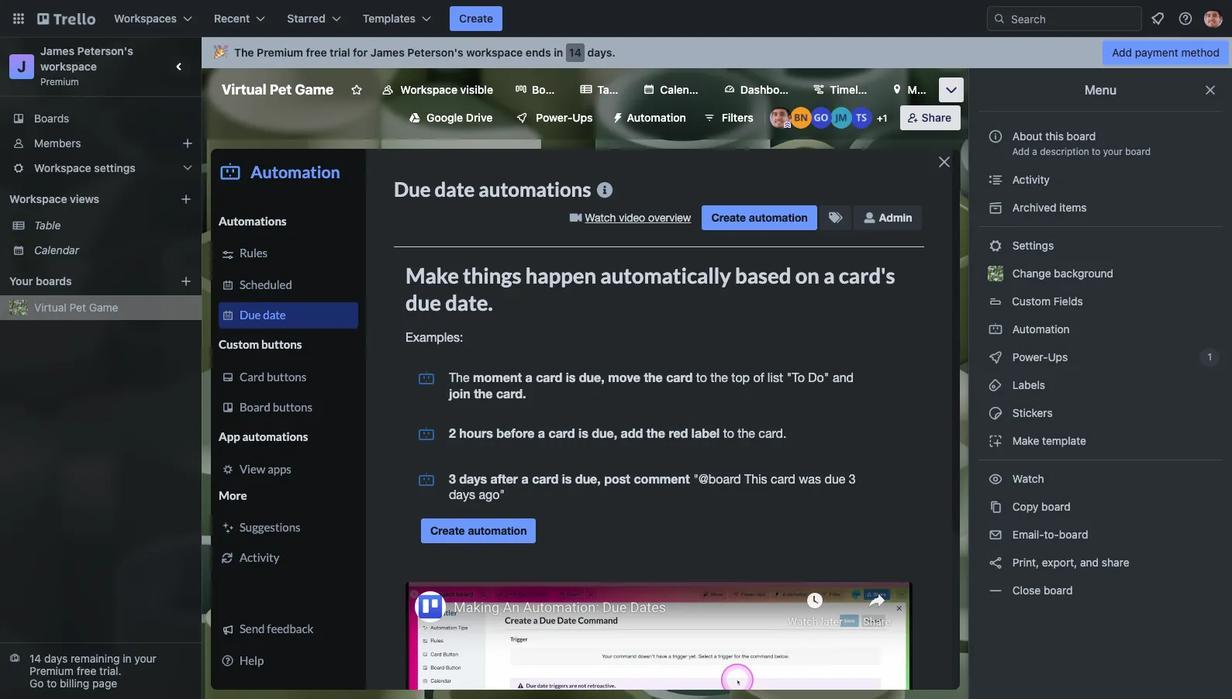 Task type: locate. For each thing, give the bounding box(es) containing it.
0 vertical spatial add
[[1112, 46, 1132, 59]]

to-
[[1044, 528, 1059, 541]]

power-ups button
[[505, 105, 602, 130]]

0 vertical spatial calendar
[[660, 83, 706, 96]]

your boards
[[9, 275, 72, 288]]

copy board
[[1010, 500, 1071, 513]]

power-ups up labels
[[1010, 351, 1071, 364]]

0 vertical spatial pet
[[270, 81, 292, 98]]

game inside text field
[[295, 81, 334, 98]]

automation
[[627, 111, 686, 124], [1010, 323, 1070, 336]]

sm image inside close board link
[[988, 583, 1004, 599]]

0 horizontal spatial free
[[77, 665, 96, 678]]

to inside 14 days remaining in your premium free trial. go to billing page
[[47, 677, 57, 690]]

workspace inside workspace settings dropdown button
[[34, 161, 91, 175]]

activity
[[1010, 173, 1050, 186]]

make template
[[1010, 434, 1087, 448]]

add payment method
[[1112, 46, 1220, 59]]

map link
[[882, 78, 936, 102]]

automation down custom fields
[[1010, 323, 1070, 336]]

1 vertical spatial premium
[[40, 76, 79, 88]]

sm image left settings
[[988, 238, 1004, 254]]

0 vertical spatial automation
[[627, 111, 686, 124]]

1 vertical spatial power-
[[1013, 351, 1048, 364]]

james
[[40, 44, 74, 57], [371, 46, 405, 59]]

your
[[1104, 146, 1123, 157], [134, 652, 157, 666]]

your up the activity link
[[1104, 146, 1123, 157]]

email-
[[1013, 528, 1044, 541]]

sm image left 'copy'
[[988, 500, 1004, 515]]

workspace
[[466, 46, 523, 59], [40, 60, 97, 73]]

0 horizontal spatial your
[[134, 652, 157, 666]]

workspace left the 'views'
[[9, 192, 67, 206]]

a
[[1033, 146, 1038, 157]]

peterson's down back to home image
[[77, 44, 133, 57]]

to right go
[[47, 677, 57, 690]]

1 horizontal spatial game
[[295, 81, 334, 98]]

0 horizontal spatial add
[[1013, 146, 1030, 157]]

table link down days.
[[571, 78, 631, 102]]

your inside 14 days remaining in your premium free trial. go to billing page
[[134, 652, 157, 666]]

fields
[[1054, 295, 1083, 308]]

sm image inside the activity link
[[988, 172, 1004, 188]]

open information menu image
[[1178, 11, 1194, 26]]

1 vertical spatial in
[[123, 652, 131, 666]]

1 vertical spatial 14
[[29, 652, 41, 666]]

sm image left watch
[[988, 472, 1004, 487]]

1 vertical spatial free
[[77, 665, 96, 678]]

sm image inside automation link
[[988, 322, 1004, 337]]

1 vertical spatial workspace
[[40, 60, 97, 73]]

go to billing page link
[[29, 677, 117, 690]]

board inside email-to-board link
[[1059, 528, 1089, 541]]

copy
[[1013, 500, 1039, 513]]

virtual down the
[[222, 81, 266, 98]]

game
[[295, 81, 334, 98], [89, 301, 118, 314]]

calendar up automation 'button'
[[660, 83, 706, 96]]

sm image left labels
[[988, 378, 1004, 393]]

0 horizontal spatial ups
[[573, 111, 593, 124]]

14 inside 14 days remaining in your premium free trial. go to billing page
[[29, 652, 41, 666]]

0 horizontal spatial to
[[47, 677, 57, 690]]

table down days.
[[598, 83, 625, 96]]

1 horizontal spatial to
[[1092, 146, 1101, 157]]

jeremy miller (jeremymiller198) image
[[830, 107, 852, 129]]

add payment method link
[[1103, 40, 1229, 65]]

sm image inside automation 'button'
[[605, 105, 627, 127]]

add left payment on the top of page
[[1112, 46, 1132, 59]]

0 vertical spatial calendar link
[[634, 78, 711, 102]]

go
[[29, 677, 44, 690]]

0 vertical spatial table link
[[571, 78, 631, 102]]

0 vertical spatial your
[[1104, 146, 1123, 157]]

2 sm image from the top
[[988, 322, 1004, 337]]

0 vertical spatial game
[[295, 81, 334, 98]]

workspace inside workspace visible button
[[400, 83, 458, 96]]

1 horizontal spatial 1
[[1208, 351, 1212, 363]]

automation left the filters button
[[627, 111, 686, 124]]

1 vertical spatial add
[[1013, 146, 1030, 157]]

2 vertical spatial workspace
[[9, 192, 67, 206]]

items
[[1060, 201, 1087, 214]]

free
[[306, 46, 327, 59], [77, 665, 96, 678]]

1 horizontal spatial your
[[1104, 146, 1123, 157]]

0 vertical spatial power-
[[536, 111, 573, 124]]

power- inside button
[[536, 111, 573, 124]]

board up to-
[[1042, 500, 1071, 513]]

workspace down the members
[[34, 161, 91, 175]]

0 vertical spatial 1
[[883, 112, 888, 124]]

pet inside text field
[[270, 81, 292, 98]]

sm image inside print, export, and share link
[[988, 555, 1004, 571]]

sm image for power-ups
[[988, 350, 1004, 365]]

0 vertical spatial ups
[[573, 111, 593, 124]]

workspace settings
[[34, 161, 136, 175]]

add board image
[[180, 275, 192, 288]]

0 horizontal spatial power-
[[536, 111, 573, 124]]

james inside james peterson's workspace premium
[[40, 44, 74, 57]]

back to home image
[[37, 6, 95, 31]]

4 sm image from the top
[[988, 406, 1004, 421]]

workspace down create button
[[466, 46, 523, 59]]

sm image inside make template link
[[988, 434, 1004, 449]]

sm image for make template
[[988, 434, 1004, 449]]

ups down automation link
[[1048, 351, 1068, 364]]

change background
[[1010, 267, 1114, 280]]

table
[[598, 83, 625, 96], [34, 219, 61, 232]]

1 vertical spatial your
[[134, 652, 157, 666]]

sm image right power-ups button
[[605, 105, 627, 127]]

workspaces button
[[105, 6, 202, 31]]

starred
[[287, 12, 326, 25]]

board
[[532, 83, 562, 96]]

calendar up 'boards' at the left
[[34, 244, 79, 257]]

ups left automation 'button'
[[573, 111, 593, 124]]

1 horizontal spatial table
[[598, 83, 625, 96]]

sm image inside "stickers" link
[[988, 406, 1004, 421]]

calendar link up automation 'button'
[[634, 78, 711, 102]]

1 horizontal spatial virtual pet game
[[222, 81, 334, 98]]

1 horizontal spatial ups
[[1048, 351, 1068, 364]]

0 horizontal spatial power-ups
[[536, 111, 593, 124]]

change
[[1013, 267, 1051, 280]]

0 vertical spatial to
[[1092, 146, 1101, 157]]

board down export,
[[1044, 584, 1073, 597]]

automation button
[[605, 105, 696, 130]]

workspace for workspace visible
[[400, 83, 458, 96]]

sm image inside email-to-board link
[[988, 527, 1004, 543]]

0 horizontal spatial automation
[[627, 111, 686, 124]]

0 horizontal spatial table link
[[34, 218, 192, 233]]

Search field
[[1006, 7, 1142, 30]]

custom fields button
[[979, 289, 1223, 314]]

sm image inside archived items link
[[988, 200, 1004, 216]]

14 left days
[[29, 652, 41, 666]]

3 sm image from the top
[[988, 350, 1004, 365]]

virtual pet game inside text field
[[222, 81, 334, 98]]

0 horizontal spatial table
[[34, 219, 61, 232]]

1 horizontal spatial add
[[1112, 46, 1132, 59]]

board up print, export, and share
[[1059, 528, 1089, 541]]

0 horizontal spatial calendar link
[[34, 243, 192, 258]]

premium inside james peterson's workspace premium
[[40, 76, 79, 88]]

0 vertical spatial in
[[554, 46, 563, 59]]

power-ups
[[536, 111, 593, 124], [1010, 351, 1071, 364]]

james right for
[[371, 46, 405, 59]]

archived
[[1013, 201, 1057, 214]]

sm image for automation
[[988, 322, 1004, 337]]

peterson's up workspace visible button
[[408, 46, 464, 59]]

to up the activity link
[[1092, 146, 1101, 157]]

export,
[[1042, 556, 1078, 569]]

sm image left archived
[[988, 200, 1004, 216]]

5 sm image from the top
[[988, 434, 1004, 449]]

board up the activity link
[[1126, 146, 1151, 157]]

1 horizontal spatial automation
[[1010, 323, 1070, 336]]

1 vertical spatial virtual
[[34, 301, 67, 314]]

0 horizontal spatial virtual
[[34, 301, 67, 314]]

the
[[234, 46, 254, 59]]

1 vertical spatial ups
[[1048, 351, 1068, 364]]

close
[[1013, 584, 1041, 597]]

about
[[1013, 130, 1043, 143]]

in right trial.
[[123, 652, 131, 666]]

your right trial.
[[134, 652, 157, 666]]

customize views image
[[944, 82, 959, 98]]

print, export, and share
[[1010, 556, 1130, 569]]

workspace visible button
[[373, 78, 503, 102]]

menu
[[1085, 83, 1117, 97]]

create button
[[450, 6, 503, 31]]

in
[[554, 46, 563, 59], [123, 652, 131, 666]]

1 vertical spatial power-ups
[[1010, 351, 1071, 364]]

tara schultz (taraschultz7) image
[[851, 107, 872, 129]]

0 horizontal spatial james
[[40, 44, 74, 57]]

banner
[[202, 37, 1233, 68]]

boards link
[[0, 106, 202, 131]]

14 left days.
[[569, 46, 582, 59]]

0 vertical spatial workspace
[[400, 83, 458, 96]]

sm image inside watch link
[[988, 472, 1004, 487]]

views
[[70, 192, 99, 206]]

0 horizontal spatial virtual pet game
[[34, 301, 118, 314]]

1 horizontal spatial power-
[[1013, 351, 1048, 364]]

workspace up the google drive icon
[[400, 83, 458, 96]]

1 horizontal spatial free
[[306, 46, 327, 59]]

workspace visible
[[400, 83, 493, 96]]

workspace inside james peterson's workspace premium
[[40, 60, 97, 73]]

board up description in the right top of the page
[[1067, 130, 1096, 143]]

virtual pet game down the
[[222, 81, 334, 98]]

remaining
[[71, 652, 120, 666]]

0 horizontal spatial pet
[[70, 301, 86, 314]]

share
[[922, 111, 952, 124]]

james down back to home image
[[40, 44, 74, 57]]

0 vertical spatial premium
[[257, 46, 303, 59]]

1 vertical spatial table link
[[34, 218, 192, 233]]

sm image for close board
[[988, 583, 1004, 599]]

premium
[[257, 46, 303, 59], [40, 76, 79, 88], [29, 665, 74, 678]]

1 vertical spatial game
[[89, 301, 118, 314]]

0 horizontal spatial 14
[[29, 652, 41, 666]]

power-
[[536, 111, 573, 124], [1013, 351, 1048, 364]]

settings link
[[979, 233, 1223, 258]]

sm image
[[605, 105, 627, 127], [988, 200, 1004, 216], [988, 238, 1004, 254], [988, 378, 1004, 393], [988, 472, 1004, 487], [988, 500, 1004, 515], [988, 527, 1004, 543]]

pet
[[270, 81, 292, 98], [70, 301, 86, 314]]

watch link
[[979, 467, 1223, 492]]

virtual inside virtual pet game text field
[[222, 81, 266, 98]]

settings
[[94, 161, 136, 175]]

this member is an admin of this board. image
[[784, 122, 791, 129]]

1 horizontal spatial calendar link
[[634, 78, 711, 102]]

workspace right j
[[40, 60, 97, 73]]

sm image
[[988, 172, 1004, 188], [988, 322, 1004, 337], [988, 350, 1004, 365], [988, 406, 1004, 421], [988, 434, 1004, 449], [988, 555, 1004, 571], [988, 583, 1004, 599]]

game down your boards with 1 items element
[[89, 301, 118, 314]]

0 vertical spatial power-ups
[[536, 111, 593, 124]]

sm image for settings
[[988, 238, 1004, 254]]

sm image left email-
[[988, 527, 1004, 543]]

1 vertical spatial to
[[47, 677, 57, 690]]

add left a
[[1013, 146, 1030, 157]]

1 horizontal spatial 14
[[569, 46, 582, 59]]

0 vertical spatial virtual
[[222, 81, 266, 98]]

virtual pet game
[[222, 81, 334, 98], [34, 301, 118, 314]]

table down workspace views
[[34, 219, 61, 232]]

board link
[[506, 78, 568, 102]]

custom
[[1012, 295, 1051, 308]]

workspace for workspace settings
[[34, 161, 91, 175]]

virtual pet game down your boards with 1 items element
[[34, 301, 118, 314]]

0 horizontal spatial peterson's
[[77, 44, 133, 57]]

game left star or unstar board image
[[295, 81, 334, 98]]

0 vertical spatial 14
[[569, 46, 582, 59]]

power- down board
[[536, 111, 573, 124]]

0 horizontal spatial calendar
[[34, 244, 79, 257]]

1 vertical spatial virtual pet game
[[34, 301, 118, 314]]

star or unstar board image
[[351, 84, 363, 96]]

sm image for archived items
[[988, 200, 1004, 216]]

+
[[877, 112, 883, 124]]

sm image inside settings link
[[988, 238, 1004, 254]]

1 horizontal spatial pet
[[270, 81, 292, 98]]

starred button
[[278, 6, 350, 31]]

1 horizontal spatial virtual
[[222, 81, 266, 98]]

labels
[[1010, 379, 1046, 392]]

6 sm image from the top
[[988, 555, 1004, 571]]

search image
[[994, 12, 1006, 25]]

0 vertical spatial virtual pet game
[[222, 81, 334, 98]]

1 sm image from the top
[[988, 172, 1004, 188]]

virtual
[[222, 81, 266, 98], [34, 301, 67, 314]]

power- up labels
[[1013, 351, 1048, 364]]

workspace views
[[9, 192, 99, 206]]

james peterson (jamespeterson93) image
[[770, 107, 792, 129]]

free inside 14 days remaining in your premium free trial. go to billing page
[[77, 665, 96, 678]]

0 horizontal spatial in
[[123, 652, 131, 666]]

recent button
[[205, 6, 275, 31]]

in right ends
[[554, 46, 563, 59]]

sm image for print, export, and share
[[988, 555, 1004, 571]]

peterson's
[[77, 44, 133, 57], [408, 46, 464, 59]]

1 vertical spatial automation
[[1010, 323, 1070, 336]]

sm image for labels
[[988, 378, 1004, 393]]

sm image inside copy board link
[[988, 500, 1004, 515]]

0 horizontal spatial workspace
[[40, 60, 97, 73]]

power-ups down board
[[536, 111, 593, 124]]

1 horizontal spatial workspace
[[466, 46, 523, 59]]

sm image inside labels link
[[988, 378, 1004, 393]]

calendar link up your boards with 1 items element
[[34, 243, 192, 258]]

7 sm image from the top
[[988, 583, 1004, 599]]

1 vertical spatial workspace
[[34, 161, 91, 175]]

add
[[1112, 46, 1132, 59], [1013, 146, 1030, 157]]

dashboard
[[741, 83, 797, 96]]

calendar link
[[634, 78, 711, 102], [34, 243, 192, 258]]

2 vertical spatial premium
[[29, 665, 74, 678]]

share
[[1102, 556, 1130, 569]]

table link down the 'views'
[[34, 218, 192, 233]]

1 vertical spatial calendar link
[[34, 243, 192, 258]]

virtual down 'boards' at the left
[[34, 301, 67, 314]]

archived items
[[1010, 201, 1087, 214]]



Task type: describe. For each thing, give the bounding box(es) containing it.
ups inside power-ups button
[[573, 111, 593, 124]]

drive
[[466, 111, 493, 124]]

power-ups inside button
[[536, 111, 593, 124]]

🎉 the premium free trial for james peterson's workspace ends in 14 days.
[[214, 46, 616, 59]]

automation link
[[979, 317, 1223, 342]]

0 vertical spatial workspace
[[466, 46, 523, 59]]

trial.
[[99, 665, 121, 678]]

premium inside 14 days remaining in your premium free trial. go to billing page
[[29, 665, 74, 678]]

0 notifications image
[[1149, 9, 1167, 28]]

stickers
[[1010, 406, 1053, 420]]

1 vertical spatial table
[[34, 219, 61, 232]]

0 vertical spatial free
[[306, 46, 327, 59]]

description
[[1040, 146, 1090, 157]]

timeline
[[830, 83, 874, 96]]

ends
[[526, 46, 551, 59]]

14 inside banner
[[569, 46, 582, 59]]

james peterson (jamespeterson93) image
[[1205, 9, 1223, 28]]

sm image for stickers
[[988, 406, 1004, 421]]

this
[[1046, 130, 1064, 143]]

j
[[17, 57, 26, 75]]

1 horizontal spatial table link
[[571, 78, 631, 102]]

Board name text field
[[214, 78, 342, 102]]

recent
[[214, 12, 250, 25]]

make
[[1013, 434, 1040, 448]]

+ 1
[[877, 112, 888, 124]]

sm image for copy board
[[988, 500, 1004, 515]]

template
[[1043, 434, 1087, 448]]

and
[[1081, 556, 1099, 569]]

visible
[[460, 83, 493, 96]]

ben nelson (bennelson96) image
[[790, 107, 812, 129]]

in inside 14 days remaining in your premium free trial. go to billing page
[[123, 652, 131, 666]]

google drive button
[[400, 105, 502, 130]]

copy board link
[[979, 495, 1223, 520]]

1 horizontal spatial james
[[371, 46, 405, 59]]

settings
[[1010, 239, 1054, 252]]

workspace for workspace views
[[9, 192, 67, 206]]

james peterson's workspace link
[[40, 44, 136, 73]]

change background link
[[979, 261, 1223, 286]]

workspace navigation collapse icon image
[[169, 56, 191, 78]]

google
[[427, 111, 463, 124]]

1 vertical spatial calendar
[[34, 244, 79, 257]]

close board
[[1010, 584, 1073, 597]]

background
[[1054, 267, 1114, 280]]

board inside close board link
[[1044, 584, 1073, 597]]

filters button
[[699, 105, 758, 130]]

email-to-board link
[[979, 523, 1223, 548]]

automation inside automation 'button'
[[627, 111, 686, 124]]

sm image for watch
[[988, 472, 1004, 487]]

premium inside banner
[[257, 46, 303, 59]]

to inside about this board add a description to your board
[[1092, 146, 1101, 157]]

your
[[9, 275, 33, 288]]

automation inside automation link
[[1010, 323, 1070, 336]]

timeline link
[[804, 78, 879, 102]]

1 vertical spatial 1
[[1208, 351, 1212, 363]]

j link
[[9, 54, 34, 79]]

workspace settings button
[[0, 156, 202, 181]]

1 horizontal spatial in
[[554, 46, 563, 59]]

days
[[44, 652, 68, 666]]

your boards with 1 items element
[[9, 272, 157, 291]]

payment
[[1135, 46, 1179, 59]]

method
[[1182, 46, 1220, 59]]

watch
[[1010, 472, 1047, 486]]

create
[[459, 12, 493, 25]]

add inside about this board add a description to your board
[[1013, 146, 1030, 157]]

make template link
[[979, 429, 1223, 454]]

members link
[[0, 131, 202, 156]]

virtual inside virtual pet game link
[[34, 301, 67, 314]]

add inside add payment method link
[[1112, 46, 1132, 59]]

boards
[[36, 275, 72, 288]]

james peterson's workspace premium
[[40, 44, 136, 88]]

🎉
[[214, 46, 228, 59]]

virtual pet game link
[[34, 300, 192, 316]]

templates
[[363, 12, 416, 25]]

page
[[92, 677, 117, 690]]

board inside copy board link
[[1042, 500, 1071, 513]]

print,
[[1013, 556, 1039, 569]]

print, export, and share link
[[979, 551, 1223, 576]]

peterson's inside james peterson's workspace premium
[[77, 44, 133, 57]]

map
[[908, 83, 930, 96]]

banner containing 🎉
[[202, 37, 1233, 68]]

members
[[34, 137, 81, 150]]

1 horizontal spatial calendar
[[660, 83, 706, 96]]

for
[[353, 46, 368, 59]]

0 vertical spatial table
[[598, 83, 625, 96]]

templates button
[[353, 6, 441, 31]]

confetti image
[[214, 46, 228, 59]]

primary element
[[0, 0, 1233, 37]]

google drive icon image
[[410, 112, 420, 123]]

filters
[[722, 111, 754, 124]]

sm image for activity
[[988, 172, 1004, 188]]

14 days remaining in your premium free trial. go to billing page
[[29, 652, 157, 690]]

custom fields
[[1012, 295, 1083, 308]]

your inside about this board add a description to your board
[[1104, 146, 1123, 157]]

labels link
[[979, 373, 1223, 398]]

1 vertical spatial pet
[[70, 301, 86, 314]]

create a view image
[[180, 193, 192, 206]]

1 horizontal spatial power-ups
[[1010, 351, 1071, 364]]

workspaces
[[114, 12, 177, 25]]

dashboard link
[[714, 78, 801, 102]]

close board link
[[979, 579, 1223, 603]]

0 horizontal spatial 1
[[883, 112, 888, 124]]

1 horizontal spatial peterson's
[[408, 46, 464, 59]]

days.
[[588, 46, 616, 59]]

share button
[[900, 105, 961, 130]]

sm image for email-to-board
[[988, 527, 1004, 543]]

0 horizontal spatial game
[[89, 301, 118, 314]]

stickers link
[[979, 401, 1223, 426]]

archived items link
[[979, 195, 1223, 220]]

activity link
[[979, 168, 1223, 192]]

gary orlando (garyorlando) image
[[810, 107, 832, 129]]

billing
[[60, 677, 89, 690]]

boards
[[34, 112, 69, 125]]



Task type: vqa. For each thing, say whether or not it's contained in the screenshot.
THE CARD within the Copy Card To… button
no



